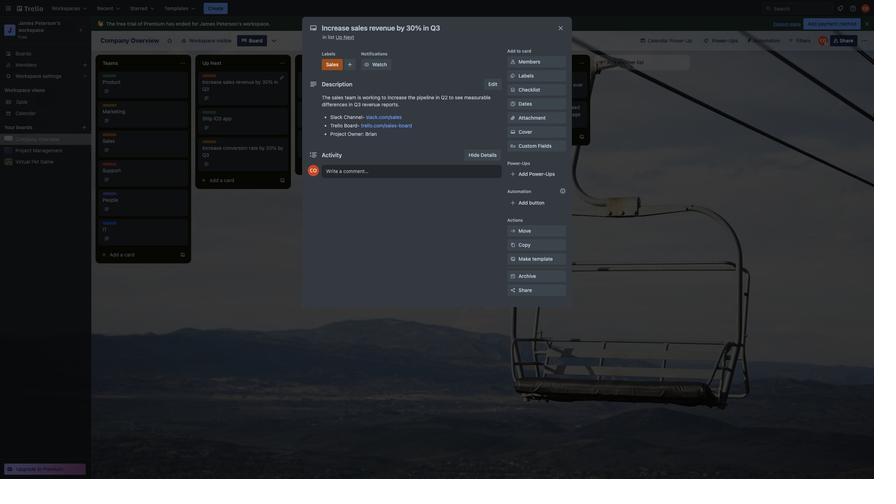 Task type: locate. For each thing, give the bounding box(es) containing it.
banner
[[91, 17, 875, 31]]

sm image left checklist at the right top of page
[[510, 86, 517, 94]]

ship
[[203, 116, 213, 122]]

1 horizontal spatial calendar
[[648, 38, 669, 44]]

add inside banner
[[808, 21, 818, 27]]

the down oct 18, 2022
[[322, 95, 331, 101]]

0 horizontal spatial sales
[[223, 79, 235, 85]]

0 vertical spatial revenue
[[236, 79, 254, 85]]

up left power-ups button on the top of page
[[686, 38, 693, 44]]

3 sm image from the top
[[510, 129, 517, 136]]

to for bravo to tom for answering the most customer support emails ever received in one day!
[[516, 75, 521, 81]]

0 vertical spatial overview
[[131, 37, 159, 44]]

show menu image
[[862, 37, 869, 44]]

1 vertical spatial color: orange, title: "sales" element
[[203, 75, 217, 80]]

1 horizontal spatial the
[[322, 95, 331, 101]]

color: green, title: "product" element for ship ios app
[[203, 111, 219, 116]]

labels
[[322, 51, 336, 57], [519, 73, 534, 79]]

marketing inside the marketing marketing
[[103, 104, 123, 109]]

automation inside automation button
[[754, 38, 781, 44]]

color: green, title: "product" element left app
[[203, 111, 219, 116]]

0 horizontal spatial share
[[519, 288, 532, 294]]

1 vertical spatial q3
[[354, 102, 361, 108]]

james
[[18, 20, 34, 26], [200, 21, 215, 27]]

1 vertical spatial project
[[15, 148, 32, 154]]

star or unstar board image
[[167, 38, 173, 44]]

christina overa (christinaovera) image right open information menu image
[[862, 4, 871, 13]]

up
[[336, 34, 343, 40], [686, 38, 693, 44]]

0 vertical spatial ups
[[729, 38, 739, 44]]

2 oct from the top
[[311, 118, 318, 123]]

2 sm image from the top
[[510, 86, 517, 94]]

1 horizontal spatial automation
[[754, 38, 781, 44]]

rate
[[249, 145, 258, 151]]

0 vertical spatial oct
[[311, 89, 318, 94]]

1 horizontal spatial james
[[200, 21, 215, 27]]

to for bravo to lauren for taking the lead and finishing the new landing page design!
[[516, 104, 521, 110]]

sm image up 'most'
[[510, 72, 517, 79]]

None text field
[[319, 22, 551, 34]]

color: yellow, title: "marketing" element up nov
[[302, 134, 323, 139]]

landing
[[552, 111, 568, 117]]

1 vertical spatial ups
[[522, 161, 531, 166]]

to
[[517, 49, 521, 54], [516, 75, 521, 81], [382, 95, 387, 101], [449, 95, 454, 101], [516, 104, 521, 110], [37, 467, 42, 473]]

sm image
[[510, 58, 517, 65], [363, 61, 371, 68], [510, 228, 517, 235], [510, 273, 517, 280]]

0 horizontal spatial list
[[328, 34, 335, 40]]

sales inside sales sales
[[103, 134, 114, 139]]

2022 for engineering
[[326, 89, 336, 94]]

marketing up slack
[[318, 104, 338, 109]]

share
[[841, 38, 854, 44], [519, 288, 532, 294]]

Write a comment text field
[[322, 165, 502, 178]]

1 vertical spatial the
[[322, 95, 331, 101]]

members for the rightmost members link
[[519, 59, 541, 65]]

boards
[[15, 51, 31, 57]]

sm image inside 'labels' link
[[510, 72, 517, 79]]

james up workspace visible button
[[200, 21, 215, 27]]

color: yellow, title: "marketing" element left conversion
[[203, 141, 223, 146]]

workspace up free
[[18, 27, 44, 33]]

sm image inside watch button
[[363, 61, 371, 68]]

0 horizontal spatial members link
[[0, 59, 91, 71]]

company down boards
[[15, 136, 37, 142]]

actions
[[508, 218, 523, 223]]

automation
[[754, 38, 781, 44], [508, 189, 532, 194]]

add power-ups
[[519, 171, 555, 177]]

add
[[808, 21, 818, 27], [508, 49, 516, 54], [608, 59, 617, 65], [509, 134, 518, 140], [309, 164, 319, 169], [409, 164, 419, 169], [519, 171, 528, 177], [210, 178, 219, 184], [519, 200, 528, 206], [110, 252, 119, 258]]

0 horizontal spatial workspace
[[18, 27, 44, 33]]

0 horizontal spatial project
[[15, 148, 32, 154]]

sales for sales
[[326, 62, 339, 68]]

sm image for labels
[[510, 72, 517, 79]]

0 vertical spatial list
[[328, 34, 335, 40]]

0 vertical spatial increase
[[203, 79, 222, 85]]

for up new in the top right of the page
[[539, 104, 545, 110]]

color: green, title: "product" element
[[103, 75, 119, 80], [302, 104, 319, 109], [203, 111, 219, 116]]

board
[[249, 38, 263, 44]]

revenue left 30%
[[236, 79, 254, 85]]

watch
[[373, 62, 387, 68]]

1 vertical spatial color: blue, title: "it" element
[[103, 222, 117, 227]]

ups
[[729, 38, 739, 44], [522, 161, 531, 166], [546, 171, 555, 177]]

0 vertical spatial color: blue, title: "it" element
[[302, 75, 316, 80]]

workspace left visible
[[189, 38, 215, 44]]

in down customer
[[523, 89, 527, 95]]

0 horizontal spatial ups
[[522, 161, 531, 166]]

upgrade
[[16, 467, 36, 473]]

q3 inside sales increase sales revenue by 30% in q3
[[203, 86, 209, 92]]

0 vertical spatial workspace
[[189, 38, 215, 44]]

calendar for calendar
[[15, 110, 36, 116]]

ups inside button
[[729, 38, 739, 44]]

a
[[520, 134, 522, 140], [320, 164, 323, 169], [420, 164, 423, 169], [220, 178, 223, 184], [120, 252, 123, 258]]

sm image for copy
[[510, 242, 517, 249]]

to up 'labels' link
[[517, 49, 521, 54]]

calendar power-up
[[648, 38, 693, 44]]

button
[[530, 200, 545, 206]]

make template link
[[508, 254, 567, 265]]

2 vertical spatial color: orange, title: "sales" element
[[103, 134, 117, 139]]

share button down archive link
[[508, 285, 567, 296]]

workspace views
[[4, 87, 45, 93]]

finishing
[[512, 111, 531, 117]]

differences
[[322, 102, 348, 108]]

workspace up table
[[4, 87, 30, 93]]

increase up product ship ios app
[[203, 79, 222, 85]]

labels down in list up next
[[322, 51, 336, 57]]

company overview link
[[15, 136, 87, 143]]

1 vertical spatial workspace
[[4, 87, 30, 93]]

0 vertical spatial share button
[[831, 35, 858, 46]]

increase left conversion
[[203, 145, 222, 151]]

members down boards
[[15, 62, 37, 68]]

color: yellow, title: "marketing" element
[[103, 104, 123, 109], [318, 104, 338, 109], [302, 134, 323, 139], [203, 141, 223, 146]]

0 horizontal spatial members
[[15, 62, 37, 68]]

members down add to card
[[519, 59, 541, 65]]

boards
[[16, 124, 33, 130]]

slack.com/sales
[[366, 114, 402, 120]]

create
[[208, 5, 224, 11]]

add a card for analytics data
[[309, 164, 334, 169]]

marketing up nov
[[302, 134, 323, 139]]

1 horizontal spatial sales
[[332, 95, 344, 101]]

add a card for increase conversion rate by 20% by q3
[[210, 178, 235, 184]]

calendar inside calendar power-up link
[[648, 38, 669, 44]]

share down archive
[[519, 288, 532, 294]]

1 bravo from the top
[[502, 75, 515, 81]]

sales inside sales increase sales revenue by 30% in q3
[[203, 75, 214, 80]]

add button
[[519, 200, 545, 206]]

automation up add button
[[508, 189, 532, 194]]

to up 'finishing'
[[516, 104, 521, 110]]

company overview down trial
[[101, 37, 159, 44]]

nov
[[311, 148, 319, 153]]

bravo up 'most'
[[502, 75, 515, 81]]

peterson's up boards link on the left top of the page
[[35, 20, 60, 26]]

increase
[[203, 79, 222, 85], [203, 145, 222, 151]]

add board image
[[82, 125, 87, 130]]

marketing for analytics
[[302, 134, 323, 139]]

project inside project management link
[[15, 148, 32, 154]]

j
[[8, 26, 12, 34]]

2 horizontal spatial color: orange, title: "sales" element
[[322, 59, 343, 70]]

overview up management
[[38, 136, 59, 142]]

1 horizontal spatial color: blue, title: "it" element
[[302, 75, 316, 80]]

company
[[101, 37, 129, 44], [15, 136, 37, 142]]

oct
[[311, 89, 318, 94], [311, 118, 318, 123]]

move link
[[508, 226, 567, 237]]

2 horizontal spatial ups
[[729, 38, 739, 44]]

oct inside option
[[311, 89, 318, 94]]

sm image for watch
[[363, 61, 371, 68]]

sm image inside members link
[[510, 58, 517, 65]]

ups down fields
[[546, 171, 555, 177]]

0 vertical spatial project
[[331, 131, 347, 137]]

sm image inside make template link
[[510, 256, 517, 263]]

premium
[[144, 21, 165, 27], [43, 467, 63, 473]]

2 bravo from the top
[[502, 104, 515, 110]]

archive link
[[508, 271, 567, 282]]

0 vertical spatial premium
[[144, 21, 165, 27]]

1 vertical spatial list
[[637, 59, 644, 65]]

nov 24, 2022
[[311, 148, 338, 153]]

company overview inside text field
[[101, 37, 159, 44]]

0 horizontal spatial company
[[15, 136, 37, 142]]

2 horizontal spatial color: green, title: "product" element
[[302, 104, 319, 109]]

1 vertical spatial company overview
[[15, 136, 59, 142]]

0 vertical spatial christina overa (christinaovera) image
[[862, 4, 871, 13]]

5 sm image from the top
[[510, 256, 517, 263]]

christina overa (christinaovera) image down nov
[[308, 165, 319, 177]]

hide details link
[[465, 150, 501, 161]]

color: yellow, title: "marketing" element for analytics data
[[302, 134, 323, 139]]

calendar down table
[[15, 110, 36, 116]]

to right upgrade
[[37, 467, 42, 473]]

to left tom in the right top of the page
[[516, 75, 521, 81]]

sm image inside "checklist" link
[[510, 86, 517, 94]]

product inside product product
[[103, 75, 119, 80]]

sm image down add to card
[[510, 58, 517, 65]]

in left up next link at the top
[[323, 34, 327, 40]]

for right ended on the top of page
[[192, 21, 199, 27]]

sales inside the sales team is working to increase the pipeline in q2 to see measurable differences in q3 revenue reports.
[[332, 95, 344, 101]]

create from template… image for sales
[[180, 252, 186, 258]]

1 vertical spatial revenue
[[362, 102, 381, 108]]

pipeline
[[417, 95, 435, 101]]

color: blue, title: "it" element down "people people"
[[103, 222, 117, 227]]

for right tom in the right top of the page
[[533, 75, 540, 81]]

create from template… image
[[579, 134, 585, 140], [380, 164, 385, 169], [480, 164, 485, 169], [280, 178, 286, 184], [180, 252, 186, 258]]

oct left 17,
[[311, 118, 318, 123]]

marketing up sales sales
[[103, 109, 125, 115]]

marketing for marketing
[[103, 104, 123, 109]]

sales
[[223, 79, 235, 85], [332, 95, 344, 101]]

to inside bravo to tom for answering the most customer support emails ever received in one day!
[[516, 75, 521, 81]]

wave image
[[97, 21, 103, 27]]

0 vertical spatial calendar
[[648, 38, 669, 44]]

sm image for cover
[[510, 129, 517, 136]]

add a card for sales
[[110, 252, 135, 258]]

members link
[[508, 56, 567, 68], [0, 59, 91, 71]]

workspace navigation collapse icon image
[[77, 25, 86, 35]]

by left 30%
[[256, 79, 261, 85]]

by for 20%
[[259, 145, 265, 151]]

0 horizontal spatial the
[[106, 21, 115, 27]]

peterson's inside banner
[[217, 21, 242, 27]]

1 horizontal spatial members
[[519, 59, 541, 65]]

1 horizontal spatial color: orange, title: "sales" element
[[203, 75, 217, 80]]

premium right upgrade
[[43, 467, 63, 473]]

1 horizontal spatial up
[[686, 38, 693, 44]]

to right q2
[[449, 95, 454, 101]]

sales for sales increase sales revenue by 30% in q3
[[203, 75, 214, 80]]

marketing link
[[103, 108, 184, 115]]

project inside slack channel- slack.com/sales trello board- trello.com/sales-board project owner: brian
[[331, 131, 347, 137]]

calendar
[[648, 38, 669, 44], [15, 110, 36, 116]]

engineering
[[322, 79, 349, 85]]

ups up the "add power-ups"
[[522, 161, 531, 166]]

2 horizontal spatial christina overa (christinaovera) image
[[862, 4, 871, 13]]

1 horizontal spatial peterson's
[[217, 21, 242, 27]]

product inside product ship ios app
[[203, 111, 219, 116]]

1 horizontal spatial company overview
[[101, 37, 159, 44]]

edit
[[489, 81, 498, 87]]

design!
[[502, 118, 519, 124]]

reports.
[[382, 102, 400, 108]]

sm image for checklist
[[510, 86, 517, 94]]

1 vertical spatial labels
[[519, 73, 534, 79]]

1 horizontal spatial workspace
[[189, 38, 215, 44]]

trial
[[127, 21, 136, 27]]

oct 17, 2022
[[311, 118, 336, 123]]

1 horizontal spatial color: green, title: "product" element
[[203, 111, 219, 116]]

1 horizontal spatial workspace
[[243, 21, 269, 27]]

1 horizontal spatial premium
[[144, 21, 165, 27]]

product inside 'product marketing brand guidelines'
[[302, 104, 319, 109]]

marketing down product product
[[103, 104, 123, 109]]

sales link
[[103, 138, 184, 145]]

christina overa (christinaovera) image down payment
[[819, 36, 829, 46]]

color: purple, title: "people" element
[[103, 193, 117, 198]]

support down sales sales
[[103, 163, 119, 168]]

0 horizontal spatial company overview
[[15, 136, 59, 142]]

primary element
[[0, 0, 875, 17]]

revenue down working
[[362, 102, 381, 108]]

project
[[331, 131, 347, 137], [15, 148, 32, 154]]

workspace up board
[[243, 21, 269, 27]]

increase inside the marketing increase conversion rate by 20% by q3
[[203, 145, 222, 151]]

bravo up and
[[502, 104, 515, 110]]

trello.com/sales-board link
[[361, 123, 412, 129]]

customize views image
[[271, 37, 278, 44]]

0 vertical spatial sales
[[223, 79, 235, 85]]

sm image down actions
[[510, 228, 517, 235]]

virtual
[[15, 159, 30, 165]]

company overview up project management
[[15, 136, 59, 142]]

1 people from the top
[[103, 193, 117, 198]]

2 vertical spatial ups
[[546, 171, 555, 177]]

workspace inside button
[[189, 38, 215, 44]]

0 vertical spatial company
[[101, 37, 129, 44]]

1 vertical spatial premium
[[43, 467, 63, 473]]

2022 right 24,
[[327, 148, 338, 153]]

color: green, title: "product" element up the marketing marketing
[[103, 75, 119, 80]]

color: blue, title: "it" element up the oct 18, 2022 option
[[302, 75, 316, 80]]

in inside sales increase sales revenue by 30% in q3
[[274, 79, 278, 85]]

overview inside "company overview" text field
[[131, 37, 159, 44]]

premium right of
[[144, 21, 165, 27]]

share button down method on the top
[[831, 35, 858, 46]]

1 horizontal spatial power-ups
[[713, 38, 739, 44]]

to inside bravo to lauren for taking the lead and finishing the new landing page design!
[[516, 104, 521, 110]]

data
[[324, 138, 335, 144]]

of
[[138, 21, 143, 27]]

increase inside sales increase sales revenue by 30% in q3
[[203, 79, 222, 85]]

1 oct from the top
[[311, 89, 318, 94]]

calendar up add another list button at the right top
[[648, 38, 669, 44]]

list right another
[[637, 59, 644, 65]]

james up free
[[18, 20, 34, 26]]

calendar for calendar power-up
[[648, 38, 669, 44]]

the left pipeline
[[408, 95, 416, 101]]

sm image inside move link
[[510, 228, 517, 235]]

0 horizontal spatial overview
[[38, 136, 59, 142]]

2022 inside checkbox
[[326, 118, 336, 123]]

marketing analytics data
[[302, 134, 335, 144]]

1 vertical spatial share
[[519, 288, 532, 294]]

support inside bravo to tom for answering the most customer support emails ever received in one day!
[[538, 82, 557, 88]]

bravo to lauren for taking the lead and finishing the new landing page design!
[[502, 104, 581, 124]]

0 vertical spatial automation
[[754, 38, 781, 44]]

1 horizontal spatial ups
[[546, 171, 555, 177]]

Board name text field
[[97, 35, 163, 46]]

copy link
[[508, 240, 567, 251]]

project up analytics data link at top
[[331, 131, 347, 137]]

revenue inside sales increase sales revenue by 30% in q3
[[236, 79, 254, 85]]

mar
[[411, 118, 418, 123]]

members
[[519, 59, 541, 65], [15, 62, 37, 68]]

0 vertical spatial workspace
[[243, 21, 269, 27]]

0 vertical spatial power-ups
[[713, 38, 739, 44]]

oct for brand
[[311, 118, 318, 123]]

project up virtual
[[15, 148, 32, 154]]

0 horizontal spatial color: orange, title: "sales" element
[[103, 134, 117, 139]]

the up emails
[[565, 75, 573, 81]]

1 horizontal spatial labels
[[519, 73, 534, 79]]

0 vertical spatial q3
[[203, 86, 209, 92]]

add a card
[[509, 134, 534, 140], [309, 164, 334, 169], [409, 164, 434, 169], [210, 178, 235, 184], [110, 252, 135, 258]]

company down free
[[101, 37, 129, 44]]

the right 👋
[[106, 21, 115, 27]]

1 vertical spatial workspace
[[18, 27, 44, 33]]

marketing left conversion
[[203, 141, 223, 146]]

1 vertical spatial for
[[533, 75, 540, 81]]

labels up customer
[[519, 73, 534, 79]]

revenue
[[236, 79, 254, 85], [362, 102, 381, 108]]

open information menu image
[[850, 5, 857, 12]]

add a card button for sales
[[98, 250, 177, 261]]

sm image left make
[[510, 256, 517, 263]]

product for ship ios app
[[203, 111, 219, 116]]

1 vertical spatial oct
[[311, 118, 318, 123]]

1 horizontal spatial revenue
[[362, 102, 381, 108]]

product for brand guidelines
[[302, 104, 319, 109]]

sm image inside archive link
[[510, 273, 517, 280]]

free
[[116, 21, 126, 27]]

christina overa (christinaovera) image
[[862, 4, 871, 13], [819, 36, 829, 46], [308, 165, 319, 177]]

peterson's up visible
[[217, 21, 242, 27]]

color: yellow, title: "marketing" element down product product
[[103, 104, 123, 109]]

oct left 18,
[[311, 89, 318, 94]]

marketing inside marketing analytics data
[[302, 134, 323, 139]]

sm image left watch
[[363, 61, 371, 68]]

custom
[[519, 143, 537, 149]]

by right rate
[[259, 145, 265, 151]]

0 horizontal spatial color: blue, title: "it" element
[[103, 222, 117, 227]]

color: yellow, title: "marketing" element for increase conversion rate by 20% by q3
[[203, 141, 223, 146]]

0 horizontal spatial share button
[[508, 285, 567, 296]]

it inside it develop engineering blog
[[302, 75, 306, 80]]

1 increase from the top
[[203, 79, 222, 85]]

2 increase from the top
[[203, 145, 222, 151]]

overview
[[131, 37, 159, 44], [38, 136, 59, 142]]

1 vertical spatial power-ups
[[508, 161, 531, 166]]

members link down boards
[[0, 59, 91, 71]]

members link up 'labels' link
[[508, 56, 567, 68]]

1 vertical spatial overview
[[38, 136, 59, 142]]

share down method on the top
[[841, 38, 854, 44]]

card
[[522, 49, 532, 54], [524, 134, 534, 140], [324, 164, 334, 169], [424, 164, 434, 169], [224, 178, 235, 184], [124, 252, 135, 258]]

0 vertical spatial color: green, title: "product" element
[[103, 75, 119, 80]]

1 horizontal spatial list
[[637, 59, 644, 65]]

color: green, title: "product" element up oct 17, 2022 checkbox
[[302, 104, 319, 109]]

sm image for members
[[510, 58, 517, 65]]

bravo inside bravo to tom for answering the most customer support emails ever received in one day!
[[502, 75, 515, 81]]

0 vertical spatial bravo
[[502, 75, 515, 81]]

share for top share button
[[841, 38, 854, 44]]

1 vertical spatial calendar
[[15, 110, 36, 116]]

1 horizontal spatial company
[[101, 37, 129, 44]]

2022 right 17,
[[326, 118, 336, 123]]

0 vertical spatial labels
[[322, 51, 336, 57]]

power-ups
[[713, 38, 739, 44], [508, 161, 531, 166]]

color: orange, title: "sales" element
[[322, 59, 343, 70], [203, 75, 217, 80], [103, 134, 117, 139]]

0 horizontal spatial peterson's
[[35, 20, 60, 26]]

by right 20%
[[278, 145, 284, 151]]

Oct 18, 2022 checkbox
[[302, 87, 339, 96]]

add payment method
[[808, 21, 857, 27]]

0 horizontal spatial up
[[336, 34, 343, 40]]

fields
[[538, 143, 552, 149]]

q3 inside the marketing increase conversion rate by 20% by q3
[[203, 152, 209, 158]]

overview down of
[[131, 37, 159, 44]]

sm image inside cover link
[[510, 129, 517, 136]]

sm image inside copy link
[[510, 242, 517, 249]]

your boards with 3 items element
[[4, 123, 71, 132]]

company inside text field
[[101, 37, 129, 44]]

0 vertical spatial company overview
[[101, 37, 159, 44]]

0 horizontal spatial christina overa (christinaovera) image
[[308, 165, 319, 177]]

by inside sales increase sales revenue by 30% in q3
[[256, 79, 261, 85]]

search image
[[767, 6, 772, 11]]

1 vertical spatial bravo
[[502, 104, 515, 110]]

color: blue, title: "it" element
[[302, 75, 316, 80], [103, 222, 117, 227]]

2 vertical spatial color: green, title: "product" element
[[203, 111, 219, 116]]

marketing inside the marketing increase conversion rate by 20% by q3
[[203, 141, 223, 146]]

support up day!
[[538, 82, 557, 88]]

0 horizontal spatial revenue
[[236, 79, 254, 85]]

sm image left archive
[[510, 273, 517, 280]]

0 vertical spatial share
[[841, 38, 854, 44]]

automation button
[[744, 35, 785, 46]]

oct 18, 2022
[[311, 89, 336, 94]]

workspace
[[243, 21, 269, 27], [18, 27, 44, 33]]

create from template… image for increase conversion rate by 20% by q3
[[280, 178, 286, 184]]

bravo inside bravo to lauren for taking the lead and finishing the new landing page design!
[[502, 104, 515, 110]]

bravo for customer
[[502, 75, 515, 81]]

1 sm image from the top
[[510, 72, 517, 79]]

calendar inside calendar "link"
[[15, 110, 36, 116]]

list left up next link at the top
[[328, 34, 335, 40]]

bravo to tom for answering the most customer support emails ever received in one day! link
[[502, 75, 584, 96]]

for inside bravo to tom for answering the most customer support emails ever received in one day!
[[533, 75, 540, 81]]

checklist link
[[508, 84, 567, 96]]

ended
[[176, 21, 191, 27]]

up left the next
[[336, 34, 343, 40]]

james peterson's workspace link
[[18, 20, 62, 33]]

it inside "it it"
[[103, 222, 107, 227]]

the inside the sales team is working to increase the pipeline in q2 to see measurable differences in q3 revenue reports.
[[322, 95, 331, 101]]

1 horizontal spatial share
[[841, 38, 854, 44]]

it for develop
[[302, 75, 306, 80]]

color: blue, title: "it" element for develop
[[302, 75, 316, 80]]

sm image down design!
[[510, 129, 517, 136]]

1 vertical spatial automation
[[508, 189, 532, 194]]

color: blue, title: "it" element for it
[[103, 222, 117, 227]]

banner containing 👋
[[91, 17, 875, 31]]

the inside the sales team is working to increase the pipeline in q2 to see measurable differences in q3 revenue reports.
[[408, 95, 416, 101]]

2022 down 'description'
[[326, 89, 336, 94]]

0 vertical spatial for
[[192, 21, 199, 27]]

workspace inside james peterson's workspace free
[[18, 27, 44, 33]]

people down support support on the top left of the page
[[103, 193, 117, 198]]

views
[[32, 87, 45, 93]]

see
[[455, 95, 463, 101]]

emails
[[558, 82, 572, 88]]

media
[[417, 109, 431, 115]]

sm image
[[510, 72, 517, 79], [510, 86, 517, 94], [510, 129, 517, 136], [510, 242, 517, 249], [510, 256, 517, 263]]

4 sm image from the top
[[510, 242, 517, 249]]

oct inside checkbox
[[311, 118, 318, 123]]

method
[[840, 21, 857, 27]]

0 horizontal spatial color: green, title: "product" element
[[103, 75, 119, 80]]

product ship ios app
[[203, 111, 232, 122]]

support up color: purple, title: "people" element
[[103, 168, 121, 174]]

for inside bravo to lauren for taking the lead and finishing the new landing page design!
[[539, 104, 545, 110]]



Task type: vqa. For each thing, say whether or not it's contained in the screenshot.


Task type: describe. For each thing, give the bounding box(es) containing it.
your boards
[[4, 124, 33, 130]]

explore plans button
[[774, 20, 801, 28]]

a for analytics data
[[320, 164, 323, 169]]

1 horizontal spatial members link
[[508, 56, 567, 68]]

Nov 24, 2022 checkbox
[[302, 146, 340, 155]]

board
[[399, 123, 412, 129]]

campaign
[[432, 109, 455, 115]]

add another list button
[[595, 55, 691, 70]]

analytics
[[302, 138, 323, 144]]

slack channel- slack.com/sales trello board- trello.com/sales-board project owner: brian
[[331, 114, 412, 137]]

board-
[[344, 123, 360, 129]]

game
[[40, 159, 54, 165]]

the up landing
[[562, 104, 569, 110]]

product marketing brand guidelines
[[302, 104, 341, 115]]

and
[[502, 111, 511, 117]]

trello.com/sales-
[[361, 123, 399, 129]]

revenue inside the sales team is working to increase the pipeline in q2 to see measurable differences in q3 revenue reports.
[[362, 102, 381, 108]]

j link
[[4, 25, 15, 36]]

next
[[344, 34, 354, 40]]

another
[[618, 59, 636, 65]]

sales increase sales revenue by 30% in q3
[[203, 75, 278, 92]]

sm image for move
[[510, 228, 517, 235]]

hide
[[469, 152, 480, 158]]

0 horizontal spatial automation
[[508, 189, 532, 194]]

create from template… image for analytics data
[[380, 164, 385, 169]]

q3 inside the sales team is working to increase the pipeline in q2 to see measurable differences in q3 revenue reports.
[[354, 102, 361, 108]]

color: orange, title: "sales" element for sales
[[103, 134, 117, 139]]

increase for increase sales revenue by 30% in q3
[[203, 79, 222, 85]]

0 horizontal spatial power-ups
[[508, 161, 531, 166]]

owner:
[[348, 131, 364, 137]]

workspace for workspace views
[[4, 87, 30, 93]]

increase for increase conversion rate by 20% by q3
[[203, 145, 222, 151]]

add a card button for analytics data
[[298, 161, 377, 172]]

marketing inside 'product marketing brand guidelines'
[[318, 104, 338, 109]]

power-ups inside power-ups button
[[713, 38, 739, 44]]

.
[[269, 21, 271, 27]]

your
[[4, 124, 15, 130]]

sm image for make template
[[510, 256, 517, 263]]

support link
[[103, 167, 184, 174]]

blog
[[350, 79, 361, 85]]

to for upgrade to premium
[[37, 467, 42, 473]]

boards link
[[0, 48, 91, 59]]

table link
[[15, 99, 87, 106]]

2022 right 23,
[[427, 118, 437, 123]]

members for the leftmost members link
[[15, 62, 37, 68]]

Mar 23, 2022 checkbox
[[402, 117, 439, 125]]

color: red, title: "support" element
[[103, 163, 119, 168]]

0 notifications image
[[837, 4, 845, 13]]

custom fields
[[519, 143, 552, 149]]

workspace visible
[[189, 38, 232, 44]]

q3 for increase conversion rate by 20% by q3
[[203, 152, 209, 158]]

analytics data link
[[302, 138, 384, 145]]

people inside "people people"
[[103, 193, 117, 198]]

up for power-
[[686, 38, 693, 44]]

2 vertical spatial christina overa (christinaovera) image
[[308, 165, 319, 177]]

virtual pet game
[[15, 159, 54, 165]]

to up reports.
[[382, 95, 387, 101]]

the inside bravo to tom for answering the most customer support emails ever received in one day!
[[565, 75, 573, 81]]

pet
[[32, 159, 39, 165]]

Oct 17, 2022 checkbox
[[302, 117, 338, 125]]

2022 for brand
[[326, 118, 336, 123]]

brand
[[302, 109, 316, 115]]

color: yellow, title: "marketing" element up slack
[[318, 104, 338, 109]]

make template
[[519, 256, 553, 262]]

a for sales
[[120, 252, 123, 258]]

in inside bravo to tom for answering the most customer support emails ever received in one day!
[[523, 89, 527, 95]]

details
[[481, 152, 497, 158]]

ios
[[214, 116, 222, 122]]

day!
[[538, 89, 548, 95]]

add button button
[[508, 198, 567, 209]]

bravo for and
[[502, 104, 515, 110]]

peterson's inside james peterson's workspace free
[[35, 20, 60, 26]]

virtual pet game link
[[15, 159, 87, 166]]

bravo to lauren for taking the lead and finishing the new landing page design! link
[[502, 104, 584, 125]]

overview inside company overview link
[[38, 136, 59, 142]]

app
[[223, 116, 232, 122]]

plans
[[790, 21, 801, 27]]

for for bravo to tom for answering the most customer support emails ever received in one day!
[[533, 75, 540, 81]]

workspace for workspace visible
[[189, 38, 215, 44]]

people link
[[103, 197, 184, 204]]

list inside add another list button
[[637, 59, 644, 65]]

power- inside button
[[713, 38, 729, 44]]

brand guidelines link
[[302, 108, 384, 115]]

workspace inside banner
[[243, 21, 269, 27]]

product link
[[103, 79, 184, 86]]

1 vertical spatial company
[[15, 136, 37, 142]]

a for increase conversion rate by 20% by q3
[[220, 178, 223, 184]]

sales inside sales increase sales revenue by 30% in q3
[[223, 79, 235, 85]]

cover link
[[508, 127, 567, 138]]

q3 for increase sales revenue by 30% in q3
[[203, 86, 209, 92]]

2022 for data
[[327, 148, 338, 153]]

upgrade to premium link
[[4, 464, 86, 476]]

power-ups button
[[699, 35, 743, 46]]

for inside banner
[[192, 21, 199, 27]]

free
[[18, 34, 27, 40]]

brian
[[366, 131, 377, 137]]

measurable
[[465, 95, 491, 101]]

👋
[[97, 21, 103, 27]]

share for share button to the bottom
[[519, 288, 532, 294]]

add power-ups link
[[508, 169, 567, 180]]

james inside banner
[[200, 21, 215, 27]]

1 vertical spatial share button
[[508, 285, 567, 296]]

edit button
[[485, 79, 502, 90]]

product for product
[[103, 75, 119, 80]]

one
[[528, 89, 537, 95]]

upgrade to premium
[[16, 467, 63, 473]]

make
[[519, 256, 531, 262]]

edit card image
[[279, 75, 285, 81]]

by for 30%
[[256, 79, 261, 85]]

ever
[[574, 82, 584, 88]]

it develop engineering blog
[[302, 75, 361, 85]]

to for add to card
[[517, 49, 521, 54]]

it for it
[[103, 222, 107, 227]]

lauren
[[522, 104, 538, 110]]

people people
[[103, 193, 118, 203]]

support support
[[103, 163, 121, 174]]

for for bravo to lauren for taking the lead and finishing the new landing page design!
[[539, 104, 545, 110]]

17,
[[319, 118, 324, 123]]

marketing for increase
[[203, 141, 223, 146]]

color: orange, title: "sales" element for increase sales revenue by 30% in q3
[[203, 75, 217, 80]]

color: green, title: "product" element for product
[[103, 75, 119, 80]]

explore
[[774, 21, 789, 27]]

develop engineering blog link
[[302, 79, 384, 86]]

the inside banner
[[106, 21, 115, 27]]

1 vertical spatial christina overa (christinaovera) image
[[819, 36, 829, 46]]

1 vertical spatial color: green, title: "product" element
[[302, 104, 319, 109]]

the down lauren
[[532, 111, 540, 117]]

sales for sales sales
[[103, 134, 114, 139]]

workspace visible button
[[177, 35, 236, 46]]

team
[[345, 95, 356, 101]]

visible
[[217, 38, 232, 44]]

project management link
[[15, 147, 87, 154]]

increase sales revenue by 30% in q3 link
[[203, 79, 284, 93]]

james peterson's workspace free
[[18, 20, 62, 40]]

support inside support support
[[103, 163, 119, 168]]

it link
[[103, 226, 184, 233]]

premium inside banner
[[144, 21, 165, 27]]

taking
[[547, 104, 561, 110]]

cover
[[519, 129, 533, 135]]

page
[[570, 111, 581, 117]]

oct for engineering
[[311, 89, 318, 94]]

working
[[363, 95, 381, 101]]

0 vertical spatial color: orange, title: "sales" element
[[322, 59, 343, 70]]

0 horizontal spatial labels
[[322, 51, 336, 57]]

sm image for archive
[[510, 273, 517, 280]]

james inside james peterson's workspace free
[[18, 20, 34, 26]]

copy
[[519, 242, 531, 248]]

answering
[[541, 75, 564, 81]]

channel-
[[344, 114, 365, 120]]

in down team
[[349, 102, 353, 108]]

in list up next
[[323, 34, 354, 40]]

table
[[15, 99, 28, 105]]

2 people from the top
[[103, 197, 118, 203]]

in left q2
[[436, 95, 440, 101]]

up for list
[[336, 34, 343, 40]]

color: yellow, title: "marketing" element for marketing
[[103, 104, 123, 109]]

bravo to tom for answering the most customer support emails ever received in one day!
[[502, 75, 584, 95]]

payment
[[819, 21, 839, 27]]

Search field
[[772, 3, 834, 14]]

add a card button for increase conversion rate by 20% by q3
[[198, 175, 277, 186]]

attachment
[[519, 115, 546, 121]]



